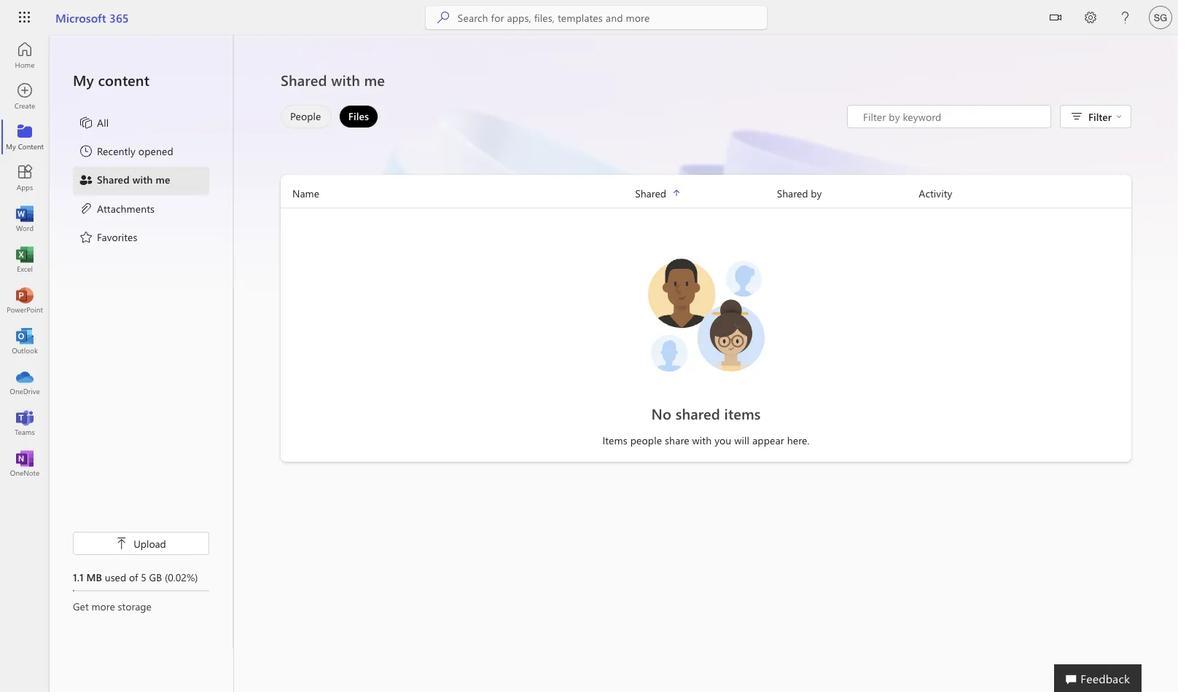 Task type: locate. For each thing, give the bounding box(es) containing it.
menu
[[73, 109, 209, 252]]

0 horizontal spatial shared with me
[[97, 173, 170, 186]]

storage
[[118, 600, 152, 613]]

1.1 mb used of 5 gb (0.02%)
[[73, 570, 198, 584]]

apps image
[[17, 171, 32, 185]]

powerpoint image
[[17, 293, 32, 308]]

recently opened
[[97, 144, 173, 158]]

me down opened
[[156, 173, 170, 186]]

items people share with you will appear here.
[[602, 433, 810, 447]]

activity, column 4 of 4 column header
[[919, 185, 1131, 202]]

word image
[[17, 211, 32, 226]]

me inside 'my content left pane navigation' navigation
[[156, 173, 170, 186]]

0 horizontal spatial with
[[132, 173, 153, 186]]

me
[[364, 70, 385, 90], [156, 173, 170, 186]]

0 vertical spatial with
[[331, 70, 360, 90]]

get more storage button
[[73, 599, 209, 614]]

appear
[[752, 433, 784, 447]]

microsoft 365 banner
[[0, 0, 1178, 38]]

shared
[[281, 70, 327, 90], [97, 173, 130, 186], [635, 187, 666, 200], [777, 187, 808, 200]]

2 vertical spatial with
[[692, 433, 712, 447]]

upload
[[134, 537, 166, 550]]

None search field
[[426, 6, 767, 29]]

status
[[847, 105, 1051, 128]]

my
[[73, 70, 94, 90]]

no shared items status
[[493, 404, 919, 424]]

with inside status
[[692, 433, 712, 447]]

shared with me inside shared with me element
[[97, 173, 170, 186]]

with down recently opened at the left
[[132, 173, 153, 186]]

me up files
[[364, 70, 385, 90]]

1 horizontal spatial with
[[331, 70, 360, 90]]

with left you
[[692, 433, 712, 447]]

people
[[290, 109, 321, 123]]


[[1050, 12, 1061, 23]]

microsoft
[[55, 9, 106, 25]]

row
[[281, 185, 1131, 208]]

no shared items
[[651, 404, 761, 424]]

navigation
[[0, 35, 50, 484]]

feedback
[[1081, 671, 1130, 686]]

files tab
[[335, 105, 382, 128]]

1 horizontal spatial shared with me
[[281, 70, 385, 90]]

my content left pane navigation navigation
[[50, 35, 233, 649]]

0 horizontal spatial me
[[156, 173, 170, 186]]

365
[[109, 9, 129, 25]]

shared with me up files
[[281, 70, 385, 90]]

recently
[[97, 144, 136, 158]]

home image
[[17, 48, 32, 63]]

files
[[348, 109, 369, 123]]

attachments element
[[79, 201, 155, 218]]

shared with me
[[281, 70, 385, 90], [97, 173, 170, 186]]

sg
[[1154, 12, 1167, 23]]

tab list
[[277, 105, 382, 128]]

filter 
[[1088, 110, 1122, 123]]

2 horizontal spatial with
[[692, 433, 712, 447]]

onenote image
[[17, 456, 32, 471]]

1 vertical spatial with
[[132, 173, 153, 186]]

microsoft 365
[[55, 9, 129, 25]]

share
[[665, 433, 689, 447]]

items
[[724, 404, 761, 424]]

with
[[331, 70, 360, 90], [132, 173, 153, 186], [692, 433, 712, 447]]

by
[[811, 187, 822, 200]]

more
[[91, 600, 115, 613]]

1 vertical spatial me
[[156, 173, 170, 186]]

menu inside 'my content left pane navigation' navigation
[[73, 109, 209, 252]]

all element
[[79, 115, 109, 132]]

menu containing all
[[73, 109, 209, 252]]

shared inside button
[[777, 187, 808, 200]]

onedrive image
[[17, 375, 32, 389]]

shared inside 'button'
[[635, 187, 666, 200]]

shared button
[[635, 185, 777, 202]]

1 vertical spatial shared with me
[[97, 173, 170, 186]]

shared with me down recently opened element
[[97, 173, 170, 186]]

row containing name
[[281, 185, 1131, 208]]

my content
[[73, 70, 149, 90]]

1 horizontal spatial me
[[364, 70, 385, 90]]

opened
[[138, 144, 173, 158]]

with up files
[[331, 70, 360, 90]]

feedback button
[[1054, 665, 1142, 693]]

teams image
[[17, 416, 32, 430]]

will
[[734, 433, 750, 447]]



Task type: vqa. For each thing, say whether or not it's contained in the screenshot.
'chart'
no



Task type: describe. For each thing, give the bounding box(es) containing it.
0 vertical spatial shared with me
[[281, 70, 385, 90]]

filter
[[1088, 110, 1112, 123]]

get more storage
[[73, 600, 152, 613]]

no
[[651, 404, 671, 424]]

here.
[[787, 433, 810, 447]]

Search box. Suggestions appear as you type. search field
[[458, 6, 767, 29]]

tab list containing people
[[277, 105, 382, 128]]

shared by
[[777, 187, 822, 200]]

my content image
[[17, 130, 32, 144]]

empty state icon image
[[640, 249, 772, 381]]

5
[[141, 570, 146, 584]]

people tab
[[277, 105, 335, 128]]

none search field inside microsoft 365 banner
[[426, 6, 767, 29]]

shared inside menu
[[97, 173, 130, 186]]

all
[[97, 116, 109, 129]]

favorites element
[[79, 230, 137, 247]]

1.1
[[73, 570, 84, 584]]

(0.02%)
[[165, 570, 198, 584]]

create image
[[17, 89, 32, 104]]


[[1116, 114, 1122, 120]]

attachments
[[97, 201, 155, 215]]

shared with me element
[[79, 172, 170, 190]]

Filter by keyword text field
[[862, 109, 1043, 124]]

you
[[715, 433, 732, 447]]

 upload
[[116, 537, 166, 550]]

excel image
[[17, 252, 32, 267]]

gb
[[149, 570, 162, 584]]

get
[[73, 600, 89, 613]]

shared by button
[[777, 185, 919, 202]]

used
[[105, 570, 126, 584]]

content
[[98, 70, 149, 90]]

 button
[[1038, 0, 1073, 38]]

shared
[[676, 404, 720, 424]]

with inside 'my content left pane navigation' navigation
[[132, 173, 153, 186]]

items
[[602, 433, 627, 447]]

outlook image
[[17, 334, 32, 348]]

favorites
[[97, 230, 137, 243]]

name
[[292, 187, 319, 200]]

name button
[[281, 185, 635, 202]]


[[116, 538, 128, 550]]

activity
[[919, 187, 952, 200]]

mb
[[86, 570, 102, 584]]

items people share with you will appear here. status
[[493, 433, 919, 448]]

sg button
[[1143, 0, 1178, 35]]

recently opened element
[[79, 144, 173, 161]]

people
[[630, 433, 662, 447]]

0 vertical spatial me
[[364, 70, 385, 90]]

of
[[129, 570, 138, 584]]



